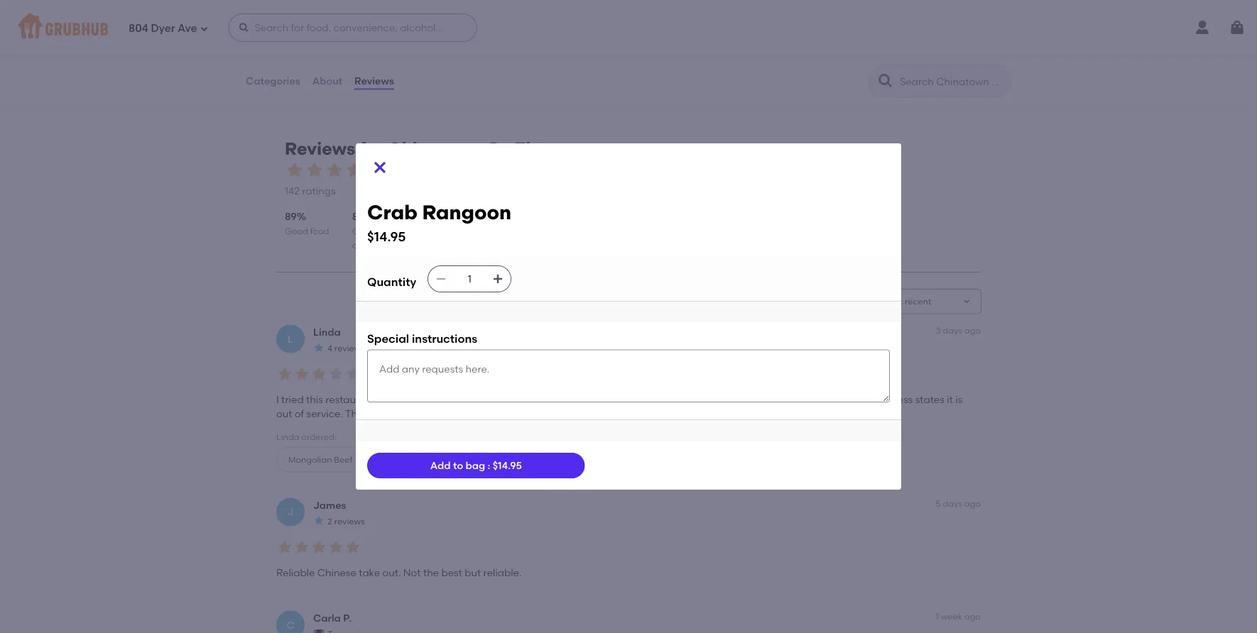Task type: describe. For each thing, give the bounding box(es) containing it.
egg
[[502, 455, 518, 465]]

the right fresh
[[513, 394, 528, 406]]

148
[[941, 64, 956, 76]]

roll
[[520, 455, 535, 465]]

restaurant
[[326, 394, 376, 406]]

89 on time delivery
[[352, 210, 385, 251]]

Search Chinatown On Thayer search field
[[899, 75, 1007, 88]]

delivery for 30–45
[[289, 61, 321, 71]]

special instructions
[[367, 332, 478, 346]]

linda for linda ordered:
[[276, 432, 300, 443]]

fresh
[[487, 394, 510, 406]]

ordered:
[[302, 432, 337, 443]]

search icon image
[[877, 72, 894, 90]]

food inside 89 good food
[[310, 226, 329, 236]]

business
[[872, 394, 913, 406]]

ratings for 1296 ratings
[[450, 64, 484, 76]]

plus icon image for mongolian beef
[[358, 456, 367, 464]]

1 vertical spatial first
[[485, 408, 503, 420]]

40–55
[[520, 48, 545, 59]]

out
[[276, 408, 292, 420]]

add to bag : $14.95
[[430, 460, 522, 472]]

0 horizontal spatial svg image
[[436, 273, 447, 285]]

out.
[[383, 567, 401, 579]]

mongolian beef
[[288, 455, 353, 465]]

3 days ago
[[936, 326, 981, 336]]

not
[[403, 567, 421, 579]]

p.f.
[[266, 12, 285, 26]]

we
[[578, 394, 593, 406]]

0 horizontal spatial was
[[390, 408, 409, 420]]

instructions
[[412, 332, 478, 346]]

0 horizontal spatial the
[[345, 408, 363, 420]]

is
[[956, 394, 963, 406]]

order
[[584, 408, 610, 420]]

30–45
[[266, 48, 291, 59]]

2 this from the left
[[853, 394, 870, 406]]

j
[[287, 506, 294, 518]]

25–40
[[773, 48, 798, 59]]

$6.99
[[520, 61, 541, 71]]

(2)
[[537, 455, 547, 465]]

about
[[312, 75, 342, 87]]

days for reliable chinese take out. not the best but reliable.
[[943, 499, 963, 509]]

on inside 89 on time delivery
[[352, 226, 365, 236]]

categories button
[[245, 55, 301, 107]]

30–45 min $3.99 delivery
[[266, 48, 321, 71]]

Special instructions text field
[[367, 350, 890, 403]]

asian
[[286, 30, 309, 41]]

not
[[412, 408, 428, 420]]

sort by:
[[835, 296, 866, 307]]

reviews for reviews
[[355, 75, 394, 87]]

at
[[840, 394, 850, 406]]

mongolian beef button
[[276, 447, 379, 473]]

will
[[537, 408, 552, 420]]

chang's
[[288, 12, 334, 26]]

100
[[686, 64, 702, 76]]

days for i tried this restaurant because the food was fresh the first time. we paid for 6 items bought only received 4. the phone at this business states it is out of service. the food was not as good as first time. i will never order from them again. also very expensive
[[943, 326, 963, 336]]

4 reviews
[[328, 343, 365, 354]]

i tried this restaurant because the food was fresh the first time. we paid for 6 items bought only received 4. the phone at this business states it is out of service. the food was not as good as first time. i will never order from them again. also very expensive
[[276, 394, 963, 420]]

svg image left subscription pass 'image'
[[238, 22, 250, 33]]

reviews button
[[354, 55, 395, 107]]

p.f. chang's link
[[266, 11, 484, 27]]

min for 148 ratings
[[800, 48, 816, 59]]

dyer
[[151, 22, 175, 35]]

1 as from the left
[[430, 408, 441, 420]]

add
[[430, 460, 451, 472]]

mongolian
[[288, 455, 332, 465]]

good
[[444, 408, 469, 420]]

svg image right input item quantity number field
[[492, 273, 504, 285]]

linda for linda
[[313, 326, 341, 338]]

reliable chinese take out. not the best but reliable.
[[276, 567, 522, 579]]

best
[[442, 567, 462, 579]]

ratings for 148 ratings
[[958, 64, 992, 76]]

Input item quantity number field
[[454, 266, 485, 292]]

1 vertical spatial $14.95
[[493, 460, 522, 472]]

crab for crab rangoon $14.95
[[367, 201, 418, 224]]

1 horizontal spatial time.
[[551, 394, 575, 406]]

take
[[359, 567, 380, 579]]

2 as from the left
[[472, 408, 483, 420]]

crab rangoon button
[[385, 447, 484, 473]]

phone
[[807, 394, 838, 406]]

crab rangoon $14.95
[[367, 201, 511, 245]]

0 horizontal spatial i
[[276, 394, 279, 406]]

delivery for 25–40
[[796, 61, 828, 71]]

plus icon image for crab rangoon
[[463, 456, 472, 464]]

25–40 min $2.99 delivery
[[773, 48, 828, 71]]

rangoon for crab rangoon
[[420, 455, 458, 465]]

the for but
[[423, 567, 439, 579]]

it
[[947, 394, 953, 406]]

0 vertical spatial for
[[360, 138, 384, 159]]

1 week ago
[[936, 612, 981, 622]]

1 horizontal spatial the
[[786, 394, 804, 406]]

states
[[916, 394, 945, 406]]

148 ratings
[[941, 64, 992, 76]]

linda ordered:
[[276, 432, 337, 443]]

86
[[419, 210, 431, 222]]

for inside the i tried this restaurant because the food was fresh the first time. we paid for 6 items bought only received 4. the phone at this business states it is out of service. the food was not as good as first time. i will never order from them again. also very expensive
[[620, 394, 633, 406]]

chinatown
[[388, 138, 482, 159]]

rangoon for crab rangoon $14.95
[[422, 201, 511, 224]]

89 good food
[[285, 210, 329, 236]]

svg image right ave
[[200, 25, 208, 33]]

p.f. chang's
[[266, 12, 334, 26]]

carla p.
[[313, 612, 352, 624]]



Task type: vqa. For each thing, say whether or not it's contained in the screenshot.
'Consent'
no



Task type: locate. For each thing, give the bounding box(es) containing it.
1 vertical spatial linda
[[276, 432, 300, 443]]

delivery up about
[[289, 61, 321, 71]]

1 days from the top
[[943, 326, 963, 336]]

0 horizontal spatial first
[[485, 408, 503, 420]]

food up good
[[441, 394, 463, 406]]

0 horizontal spatial this
[[306, 394, 323, 406]]

2 ago from the top
[[965, 499, 981, 509]]

0 horizontal spatial plus icon image
[[358, 456, 367, 464]]

1 vertical spatial for
[[620, 394, 633, 406]]

1 ago from the top
[[965, 326, 981, 336]]

2 horizontal spatial food
[[441, 394, 463, 406]]

crab inside button
[[397, 455, 418, 465]]

4
[[328, 343, 332, 354]]

on
[[486, 138, 511, 159], [352, 226, 365, 236]]

special
[[367, 332, 409, 346]]

ratings for 100 ratings
[[704, 64, 738, 76]]

the right 'not'
[[423, 567, 439, 579]]

3 ago from the top
[[965, 612, 981, 622]]

again.
[[665, 408, 695, 420]]

by:
[[854, 296, 866, 307]]

0 vertical spatial days
[[943, 326, 963, 336]]

ratings right 100
[[704, 64, 738, 76]]

rangoon inside crab rangoon $14.95
[[422, 201, 511, 224]]

0 vertical spatial crab
[[367, 201, 418, 224]]

reviews right 4
[[334, 343, 365, 354]]

for
[[360, 138, 384, 159], [620, 394, 633, 406]]

2
[[328, 516, 332, 527]]

1 horizontal spatial i
[[532, 408, 535, 420]]

142 ratings
[[285, 185, 336, 197]]

linda up 4
[[313, 326, 341, 338]]

0 vertical spatial the
[[786, 394, 804, 406]]

1 horizontal spatial 89
[[352, 210, 364, 222]]

delivery for 40–55
[[543, 61, 575, 71]]

min for 100 ratings
[[547, 48, 562, 59]]

reviews for chinatown on thayer
[[285, 138, 575, 159]]

reviews
[[334, 343, 365, 354], [334, 516, 365, 527]]

min inside 30–45 min $3.99 delivery
[[293, 48, 308, 59]]

good
[[285, 226, 308, 236]]

for left 'chinatown'
[[360, 138, 384, 159]]

ago right week
[[965, 612, 981, 622]]

2 vertical spatial food
[[366, 408, 388, 420]]

time. down fresh
[[505, 408, 530, 420]]

because
[[378, 394, 420, 406]]

paid
[[596, 394, 618, 406]]

crab for crab rangoon
[[397, 455, 418, 465]]

ago for reliable chinese take out. not the best but reliable.
[[965, 499, 981, 509]]

2 89 from the left
[[352, 210, 364, 222]]

on left thayer
[[486, 138, 511, 159]]

egg roll (2) button
[[490, 447, 574, 473]]

1 reviews from the top
[[334, 343, 365, 354]]

delivery down time
[[352, 240, 384, 251]]

svg image
[[1229, 19, 1246, 36], [436, 273, 447, 285]]

expensive
[[743, 408, 790, 420]]

1 horizontal spatial linda
[[313, 326, 341, 338]]

the for was
[[422, 394, 438, 406]]

them
[[637, 408, 662, 420]]

reviews for reviews for chinatown on thayer
[[285, 138, 355, 159]]

this
[[306, 394, 323, 406], [853, 394, 870, 406]]

carla
[[313, 612, 341, 624]]

plus icon image inside crab rangoon button
[[463, 456, 472, 464]]

plus icon image left :
[[463, 456, 472, 464]]

0 vertical spatial on
[[486, 138, 511, 159]]

reviews inside button
[[355, 75, 394, 87]]

crab inside crab rangoon $14.95
[[367, 201, 418, 224]]

plus icon image inside mongolian beef button
[[358, 456, 367, 464]]

reliable
[[276, 567, 315, 579]]

0 horizontal spatial food
[[310, 226, 329, 236]]

0 vertical spatial ago
[[965, 326, 981, 336]]

ago
[[965, 326, 981, 336], [965, 499, 981, 509], [965, 612, 981, 622]]

was up good
[[465, 394, 484, 406]]

1 89 from the left
[[285, 210, 297, 222]]

svg image
[[238, 22, 250, 33], [200, 25, 208, 33], [372, 159, 389, 176], [492, 273, 504, 285]]

egg roll (2)
[[502, 455, 547, 465]]

0 vertical spatial $14.95
[[367, 229, 406, 245]]

l
[[288, 333, 293, 345]]

first down fresh
[[485, 408, 503, 420]]

89 right 89 good food
[[352, 210, 364, 222]]

1 vertical spatial on
[[352, 226, 365, 236]]

reviews right about
[[355, 75, 394, 87]]

3 min from the left
[[800, 48, 816, 59]]

delivery inside 40–55 min $6.99 delivery
[[543, 61, 575, 71]]

reviews for james
[[334, 516, 365, 527]]

$2.99
[[773, 61, 794, 71]]

1 horizontal spatial on
[[486, 138, 511, 159]]

0 horizontal spatial 89
[[285, 210, 297, 222]]

89 for 89 good food
[[285, 210, 297, 222]]

very
[[720, 408, 740, 420]]

2 vertical spatial ago
[[965, 612, 981, 622]]

crab rangoon
[[397, 455, 458, 465]]

1 vertical spatial reviews
[[334, 516, 365, 527]]

i left tried
[[276, 394, 279, 406]]

the up not
[[422, 394, 438, 406]]

time. up never
[[551, 394, 575, 406]]

star icon image
[[427, 48, 439, 59], [439, 48, 450, 59], [450, 48, 461, 59], [461, 48, 473, 59], [473, 48, 484, 59], [473, 48, 484, 59], [681, 48, 692, 59], [692, 48, 704, 59], [704, 48, 715, 59], [715, 48, 727, 59], [715, 48, 727, 59], [727, 48, 738, 59], [935, 48, 946, 59], [946, 48, 958, 59], [958, 48, 969, 59], [969, 48, 980, 59], [969, 48, 980, 59], [980, 48, 992, 59], [285, 160, 305, 180], [305, 160, 325, 180], [325, 160, 345, 180], [345, 160, 364, 180], [345, 160, 364, 180], [364, 160, 384, 180], [313, 342, 325, 354], [276, 366, 293, 383], [293, 366, 310, 383], [310, 366, 328, 383], [328, 366, 345, 383], [345, 366, 362, 383], [313, 516, 325, 527], [276, 539, 293, 556], [293, 539, 310, 556], [310, 539, 328, 556], [328, 539, 345, 556], [345, 539, 362, 556]]

days right 3
[[943, 326, 963, 336]]

:
[[488, 460, 490, 472]]

2 horizontal spatial min
[[800, 48, 816, 59]]

$14.95 inside crab rangoon $14.95
[[367, 229, 406, 245]]

trophy icon image
[[313, 629, 325, 634]]

6
[[635, 394, 641, 406]]

this right the at
[[853, 394, 870, 406]]

min inside 40–55 min $6.99 delivery
[[547, 48, 562, 59]]

1 horizontal spatial first
[[531, 394, 549, 406]]

reviews up 142 ratings
[[285, 138, 355, 159]]

$3.99
[[266, 61, 287, 71]]

$14.95
[[367, 229, 406, 245], [493, 460, 522, 472]]

ratings for 142 ratings
[[302, 185, 336, 197]]

1 horizontal spatial min
[[547, 48, 562, 59]]

0 vertical spatial was
[[465, 394, 484, 406]]

i left will
[[532, 408, 535, 420]]

1 this from the left
[[306, 394, 323, 406]]

ave
[[178, 22, 197, 35]]

bag
[[466, 460, 485, 472]]

time.
[[551, 394, 575, 406], [505, 408, 530, 420]]

0 horizontal spatial min
[[293, 48, 308, 59]]

2 plus icon image from the left
[[463, 456, 472, 464]]

crab up time
[[367, 201, 418, 224]]

5 days ago
[[936, 499, 981, 509]]

804 dyer ave
[[129, 22, 197, 35]]

plus icon image right (2)
[[553, 456, 562, 464]]

plus icon image for egg roll (2)
[[553, 456, 562, 464]]

3 plus icon image from the left
[[553, 456, 562, 464]]

crab left add
[[397, 455, 418, 465]]

ago right 5
[[965, 499, 981, 509]]

ratings right 148
[[958, 64, 992, 76]]

1 horizontal spatial food
[[366, 408, 388, 420]]

1 vertical spatial days
[[943, 499, 963, 509]]

reviews right 2
[[334, 516, 365, 527]]

week
[[941, 612, 963, 622]]

ago for i tried this restaurant because the food was fresh the first time. we paid for 6 items bought only received 4. the phone at this business states it is out of service. the food was not as good as first time. i will never order from them again. also very expensive
[[965, 326, 981, 336]]

0 vertical spatial food
[[310, 226, 329, 236]]

plus icon image right beef
[[358, 456, 367, 464]]

0 horizontal spatial time.
[[505, 408, 530, 420]]

$14.95 right :
[[493, 460, 522, 472]]

as right good
[[472, 408, 483, 420]]

for left 6
[[620, 394, 633, 406]]

ratings right 1296
[[450, 64, 484, 76]]

min down asian
[[293, 48, 308, 59]]

p.
[[343, 612, 352, 624]]

1 vertical spatial i
[[532, 408, 535, 420]]

89 inside 89 on time delivery
[[352, 210, 364, 222]]

1 horizontal spatial was
[[465, 394, 484, 406]]

plus icon image inside egg roll (2) button
[[553, 456, 562, 464]]

1 vertical spatial food
[[441, 394, 463, 406]]

ratings right the 142
[[302, 185, 336, 197]]

1 vertical spatial svg image
[[436, 273, 447, 285]]

about button
[[312, 55, 343, 107]]

crab
[[367, 201, 418, 224], [397, 455, 418, 465]]

2 min from the left
[[547, 48, 562, 59]]

reviews for linda
[[334, 343, 365, 354]]

89 inside 89 good food
[[285, 210, 297, 222]]

1 horizontal spatial $14.95
[[493, 460, 522, 472]]

1 horizontal spatial svg image
[[1229, 19, 1246, 36]]

rangoon left bag
[[420, 455, 458, 465]]

plus icon image
[[358, 456, 367, 464], [463, 456, 472, 464], [553, 456, 562, 464]]

1 vertical spatial reviews
[[285, 138, 355, 159]]

rangoon inside button
[[420, 455, 458, 465]]

min right the 40–55
[[547, 48, 562, 59]]

but
[[465, 567, 481, 579]]

89 up good
[[285, 210, 297, 222]]

days right 5
[[943, 499, 963, 509]]

1 vertical spatial rangoon
[[420, 455, 458, 465]]

james
[[313, 499, 346, 511]]

0 vertical spatial reviews
[[355, 75, 394, 87]]

1 horizontal spatial for
[[620, 394, 633, 406]]

5
[[936, 499, 941, 509]]

delivery right $2.99
[[796, 61, 828, 71]]

142
[[285, 185, 300, 197]]

0 vertical spatial i
[[276, 394, 279, 406]]

0 horizontal spatial on
[[352, 226, 365, 236]]

min right 25–40
[[800, 48, 816, 59]]

never
[[554, 408, 581, 420]]

1 vertical spatial time.
[[505, 408, 530, 420]]

1 horizontal spatial plus icon image
[[463, 456, 472, 464]]

0 horizontal spatial for
[[360, 138, 384, 159]]

$14.95 up quantity
[[367, 229, 406, 245]]

svg image inside main navigation navigation
[[1229, 19, 1246, 36]]

1 plus icon image from the left
[[358, 456, 367, 464]]

804
[[129, 22, 148, 35]]

food right good
[[310, 226, 329, 236]]

1 min from the left
[[293, 48, 308, 59]]

0 vertical spatial rangoon
[[422, 201, 511, 224]]

min inside 25–40 min $2.99 delivery
[[800, 48, 816, 59]]

1 vertical spatial the
[[345, 408, 363, 420]]

2 days from the top
[[943, 499, 963, 509]]

0 horizontal spatial as
[[430, 408, 441, 420]]

food down because
[[366, 408, 388, 420]]

0 vertical spatial first
[[531, 394, 549, 406]]

2 reviews
[[328, 516, 365, 527]]

on left time
[[352, 226, 365, 236]]

linda down out
[[276, 432, 300, 443]]

quantity
[[367, 275, 416, 289]]

was down because
[[390, 408, 409, 420]]

1
[[936, 612, 939, 622]]

first up will
[[531, 394, 549, 406]]

0 vertical spatial linda
[[313, 326, 341, 338]]

service.
[[307, 408, 343, 420]]

only
[[710, 394, 730, 406]]

time
[[367, 226, 385, 236]]

min for 1296 ratings
[[293, 48, 308, 59]]

0 vertical spatial reviews
[[334, 343, 365, 354]]

89 for 89 on time delivery
[[352, 210, 364, 222]]

the right 4.
[[786, 394, 804, 406]]

from
[[612, 408, 635, 420]]

0 horizontal spatial linda
[[276, 432, 300, 443]]

1296 ratings
[[427, 64, 484, 76]]

rangoon
[[422, 201, 511, 224], [420, 455, 458, 465]]

1 horizontal spatial this
[[853, 394, 870, 406]]

1 vertical spatial was
[[390, 408, 409, 420]]

1296
[[427, 64, 448, 76]]

2 horizontal spatial plus icon image
[[553, 456, 562, 464]]

delivery inside 89 on time delivery
[[352, 240, 384, 251]]

subscription pass image
[[266, 30, 280, 41]]

delivery for 89
[[352, 240, 384, 251]]

4.
[[776, 394, 784, 406]]

to
[[453, 460, 463, 472]]

delivery right $6.99
[[543, 61, 575, 71]]

chinese
[[317, 567, 357, 579]]

delivery inside 30–45 min $3.99 delivery
[[289, 61, 321, 71]]

0 vertical spatial svg image
[[1229, 19, 1246, 36]]

delivery inside 25–40 min $2.99 delivery
[[796, 61, 828, 71]]

also
[[698, 408, 718, 420]]

the down the restaurant
[[345, 408, 363, 420]]

1 horizontal spatial as
[[472, 408, 483, 420]]

the
[[422, 394, 438, 406], [513, 394, 528, 406], [423, 567, 439, 579]]

0 vertical spatial time.
[[551, 394, 575, 406]]

1 vertical spatial ago
[[965, 499, 981, 509]]

1 vertical spatial crab
[[397, 455, 418, 465]]

as right not
[[430, 408, 441, 420]]

100 ratings
[[686, 64, 738, 76]]

as
[[430, 408, 441, 420], [472, 408, 483, 420]]

c
[[287, 619, 295, 631]]

ago right 3
[[965, 326, 981, 336]]

svg image down the "reviews for chinatown on thayer"
[[372, 159, 389, 176]]

this up service.
[[306, 394, 323, 406]]

food
[[310, 226, 329, 236], [441, 394, 463, 406], [366, 408, 388, 420]]

0 horizontal spatial $14.95
[[367, 229, 406, 245]]

2 reviews from the top
[[334, 516, 365, 527]]

bought
[[672, 394, 707, 406]]

rangoon up input item quantity number field
[[422, 201, 511, 224]]

main navigation navigation
[[0, 0, 1257, 55]]

categories
[[246, 75, 300, 87]]

linda
[[313, 326, 341, 338], [276, 432, 300, 443]]

days
[[943, 326, 963, 336], [943, 499, 963, 509]]



